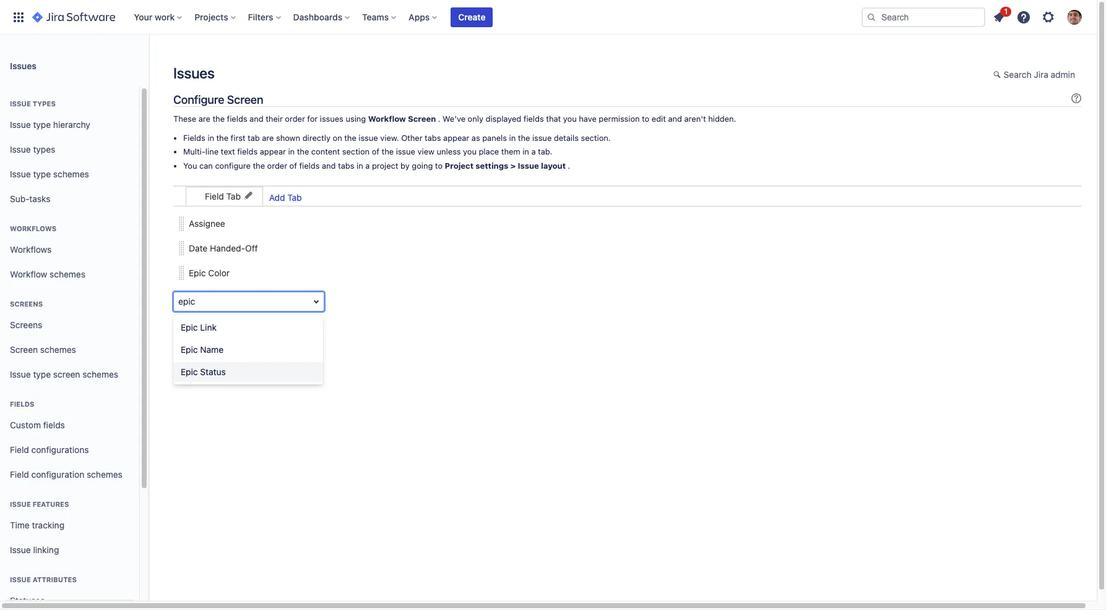 Task type: describe. For each thing, give the bounding box(es) containing it.
fields left 'that'
[[524, 114, 544, 124]]

them
[[501, 147, 520, 157]]

tab
[[248, 133, 260, 143]]

epic for epic name
[[181, 345, 198, 355]]

filters
[[248, 11, 273, 22]]

issue attributes
[[10, 576, 77, 584]]

edit
[[652, 114, 666, 124]]

configure
[[173, 93, 224, 106]]

schemes inside issue types group
[[53, 169, 89, 179]]

dashboards button
[[289, 7, 355, 27]]

other
[[401, 133, 423, 143]]

0 vertical spatial order
[[285, 114, 305, 124]]

dashboards
[[293, 11, 342, 22]]

in up them
[[509, 133, 516, 143]]

configuration
[[31, 470, 84, 480]]

shown
[[276, 133, 300, 143]]

workflow inside group
[[10, 269, 47, 280]]

1 vertical spatial tabs
[[338, 161, 354, 171]]

issue inside fields in the first tab are shown directly on the issue view. other tabs appear as panels in the issue details section. multi-line text fields appear in the content section of the issue view unless you place them in a tab. you can configure the order of fields and tabs in a project by going to project settings > issue layout .
[[518, 161, 539, 171]]

as
[[472, 133, 480, 143]]

2 horizontal spatial and
[[668, 114, 682, 124]]

tab.
[[538, 147, 552, 157]]

0 horizontal spatial issue
[[359, 133, 378, 143]]

add
[[230, 315, 243, 324]]

handed-
[[210, 243, 245, 254]]

admin
[[1051, 69, 1075, 80]]

sub-tasks
[[10, 194, 50, 204]]

status
[[200, 367, 226, 378]]

1
[[1004, 6, 1008, 16]]

add tab
[[269, 192, 302, 203]]

fields in the first tab are shown directly on the issue view. other tabs appear as panels in the issue details section. multi-line text fields appear in the content section of the issue view unless you place them in a tab. you can configure the order of fields and tabs in a project by going to project settings > issue layout .
[[183, 133, 611, 171]]

your work button
[[130, 7, 187, 27]]

types
[[33, 100, 56, 108]]

workflows for workflows link
[[10, 244, 52, 255]]

place
[[479, 147, 499, 157]]

that
[[546, 114, 561, 124]]

1 horizontal spatial tabs
[[425, 133, 441, 143]]

issue type screen schemes link
[[5, 363, 134, 388]]

screens for screens group
[[10, 300, 43, 308]]

link
[[200, 322, 217, 333]]

2 horizontal spatial screen
[[408, 114, 436, 124]]

time
[[10, 520, 30, 531]]

0 vertical spatial you
[[563, 114, 577, 124]]

their
[[266, 114, 283, 124]]

field tab
[[205, 191, 241, 202]]

issue for issue attributes
[[10, 576, 31, 584]]

in up line
[[208, 133, 214, 143]]

issue for issue type screen schemes
[[10, 369, 31, 380]]

view
[[418, 147, 435, 157]]

screen schemes
[[10, 345, 76, 355]]

issue for issue types
[[10, 144, 31, 155]]

custom fields link
[[5, 414, 134, 438]]

attributes
[[33, 576, 77, 584]]

epic for epic color
[[189, 268, 206, 279]]

add
[[269, 192, 285, 203]]

issue for issue types
[[10, 100, 31, 108]]

screen.
[[275, 315, 300, 324]]

issue features group
[[5, 488, 134, 567]]

settings image
[[1041, 10, 1056, 24]]

to left "edit"
[[642, 114, 650, 124]]

displayed
[[486, 114, 521, 124]]

1 horizontal spatial issues
[[173, 64, 215, 82]]

search image
[[867, 12, 877, 22]]

these
[[173, 114, 196, 124]]

directly
[[303, 133, 331, 143]]

issue linking link
[[5, 539, 134, 563]]

2 horizontal spatial issue
[[532, 133, 552, 143]]

permission
[[599, 114, 640, 124]]

notifications image
[[992, 10, 1007, 24]]

multi-
[[183, 147, 205, 157]]

jira
[[1034, 69, 1049, 80]]

tab for add tab
[[287, 192, 302, 203]]

sub-tasks link
[[5, 187, 134, 212]]

banner containing your work
[[0, 0, 1097, 35]]

tab for field tab
[[226, 191, 241, 202]]

workflows group
[[5, 212, 134, 291]]

>
[[510, 161, 516, 171]]

for
[[307, 114, 318, 124]]

issue types link
[[5, 137, 134, 162]]

work
[[155, 11, 175, 22]]

your profile and settings image
[[1067, 10, 1082, 24]]

teams button
[[359, 7, 401, 27]]

hidden.
[[708, 114, 736, 124]]

issue for issue type schemes
[[10, 169, 31, 179]]

panels
[[482, 133, 507, 143]]

and inside fields in the first tab are shown directly on the issue view. other tabs appear as panels in the issue details section. multi-line text fields appear in the content section of the issue view unless you place them in a tab. you can configure the order of fields and tabs in a project by going to project settings > issue layout .
[[322, 161, 336, 171]]

2 vertical spatial a
[[197, 315, 202, 324]]

issue types
[[10, 100, 56, 108]]

the down view.
[[382, 147, 394, 157]]

the up text
[[216, 133, 228, 143]]

issue type screen schemes
[[10, 369, 118, 380]]

layout
[[541, 161, 566, 171]]

1 vertical spatial of
[[289, 161, 297, 171]]

create
[[458, 11, 486, 22]]

aren't
[[684, 114, 706, 124]]

fields inside group
[[43, 420, 65, 431]]

unless
[[437, 147, 461, 157]]

field
[[204, 315, 219, 324]]

these are the fields and their order for issues using workflow screen . we've only displayed fields that you have permission to edit and aren't hidden.
[[173, 114, 736, 124]]

0 vertical spatial workflow
[[368, 114, 406, 124]]

features
[[33, 501, 69, 509]]

hierarchy
[[53, 119, 90, 130]]

select
[[173, 315, 195, 324]]

issue type schemes link
[[5, 162, 134, 187]]

epic for epic link
[[181, 322, 198, 333]]

type for schemes
[[33, 169, 51, 179]]

create button
[[451, 7, 493, 27]]

fields for fields
[[10, 401, 34, 409]]

search jira admin
[[1004, 69, 1075, 80]]

configure screen
[[173, 93, 263, 106]]

it
[[245, 315, 250, 324]]

in down section
[[357, 161, 363, 171]]

custom
[[10, 420, 41, 431]]

section.
[[581, 133, 611, 143]]

field tab link
[[186, 187, 263, 205]]

have
[[579, 114, 597, 124]]

can
[[199, 161, 213, 171]]

using
[[346, 114, 366, 124]]

workflows link
[[5, 238, 134, 262]]

field configuration schemes link
[[5, 463, 134, 488]]



Task type: vqa. For each thing, say whether or not it's contained in the screenshot.
are to the right
yes



Task type: locate. For each thing, give the bounding box(es) containing it.
.
[[438, 114, 440, 124], [568, 161, 570, 171]]

appear down "shown"
[[260, 147, 286, 157]]

screens inside screens link
[[10, 320, 42, 330]]

to left the add
[[221, 315, 228, 324]]

3 type from the top
[[33, 369, 51, 380]]

off
[[245, 243, 258, 254]]

0 vertical spatial workflows
[[10, 225, 57, 233]]

1 vertical spatial fields
[[10, 401, 34, 409]]

screen up issue type screen schemes
[[10, 345, 38, 355]]

type for hierarchy
[[33, 119, 51, 130]]

0 vertical spatial appear
[[443, 133, 469, 143]]

order inside fields in the first tab are shown directly on the issue view. other tabs appear as panels in the issue details section. multi-line text fields appear in the content section of the issue view unless you place them in a tab. you can configure the order of fields and tabs in a project by going to project settings > issue layout .
[[267, 161, 287, 171]]

of up project in the left of the page
[[372, 147, 379, 157]]

type down types
[[33, 119, 51, 130]]

screens up the screen schemes at the bottom
[[10, 320, 42, 330]]

appear up unless
[[443, 133, 469, 143]]

issues
[[320, 114, 343, 124]]

1 horizontal spatial you
[[563, 114, 577, 124]]

issue types group
[[5, 87, 134, 215]]

1 screens from the top
[[10, 300, 43, 308]]

schemes down workflows link
[[50, 269, 85, 280]]

issues up configure
[[173, 64, 215, 82]]

only
[[468, 114, 483, 124]]

settings
[[476, 161, 508, 171]]

select a field to add it to the screen.
[[173, 315, 300, 324]]

screen up other
[[408, 114, 436, 124]]

2 workflows from the top
[[10, 244, 52, 255]]

tab right add
[[287, 192, 302, 203]]

field for field configurations
[[10, 445, 29, 455]]

fields group
[[5, 388, 134, 492]]

workflow
[[368, 114, 406, 124], [10, 269, 47, 280]]

fields inside group
[[10, 401, 34, 409]]

order left for
[[285, 114, 305, 124]]

the down configure screen
[[213, 114, 225, 124]]

field configuration schemes
[[10, 470, 122, 480]]

2 horizontal spatial a
[[531, 147, 536, 157]]

1 vertical spatial type
[[33, 169, 51, 179]]

fields up custom
[[10, 401, 34, 409]]

0 vertical spatial fields
[[183, 133, 205, 143]]

schemes inside workflows group
[[50, 269, 85, 280]]

1 vertical spatial workflow
[[10, 269, 47, 280]]

the
[[213, 114, 225, 124], [216, 133, 228, 143], [344, 133, 356, 143], [518, 133, 530, 143], [297, 147, 309, 157], [382, 147, 394, 157], [253, 161, 265, 171], [261, 315, 272, 324]]

workflows for workflows group
[[10, 225, 57, 233]]

appear
[[443, 133, 469, 143], [260, 147, 286, 157]]

are
[[199, 114, 210, 124], [262, 133, 274, 143]]

schemes down issue types link
[[53, 169, 89, 179]]

1 workflows from the top
[[10, 225, 57, 233]]

field configurations
[[10, 445, 89, 455]]

0 vertical spatial are
[[199, 114, 210, 124]]

0 vertical spatial screens
[[10, 300, 43, 308]]

issue
[[359, 133, 378, 143], [532, 133, 552, 143], [396, 147, 415, 157]]

we've
[[443, 114, 466, 124]]

type inside screens group
[[33, 369, 51, 380]]

0 vertical spatial field
[[205, 191, 224, 202]]

time tracking
[[10, 520, 64, 531]]

. left we've
[[438, 114, 440, 124]]

0 horizontal spatial and
[[250, 114, 264, 124]]

fields
[[227, 114, 247, 124], [524, 114, 544, 124], [237, 147, 258, 157], [299, 161, 320, 171], [43, 420, 65, 431]]

issue type schemes
[[10, 169, 89, 179]]

0 horizontal spatial you
[[463, 147, 477, 157]]

on
[[333, 133, 342, 143]]

types
[[33, 144, 55, 155]]

1 horizontal spatial a
[[365, 161, 370, 171]]

epic left link
[[181, 322, 198, 333]]

tracking
[[32, 520, 64, 531]]

2 vertical spatial field
[[10, 470, 29, 480]]

the up them
[[518, 133, 530, 143]]

Select Field ... text field
[[173, 292, 324, 312]]

configure
[[215, 161, 251, 171]]

field down custom
[[10, 445, 29, 455]]

in right them
[[523, 147, 529, 157]]

fields for fields in the first tab are shown directly on the issue view. other tabs appear as panels in the issue details section. multi-line text fields appear in the content section of the issue view unless you place them in a tab. you can configure the order of fields and tabs in a project by going to project settings > issue layout .
[[183, 133, 205, 143]]

2 screens from the top
[[10, 320, 42, 330]]

1 vertical spatial workflows
[[10, 244, 52, 255]]

screen up first on the left of the page
[[227, 93, 263, 106]]

. inside fields in the first tab are shown directly on the issue view. other tabs appear as panels in the issue details section. multi-line text fields appear in the content section of the issue view unless you place them in a tab. you can configure the order of fields and tabs in a project by going to project settings > issue layout .
[[568, 161, 570, 171]]

issue inside screens group
[[10, 369, 31, 380]]

and right "edit"
[[668, 114, 682, 124]]

issue up section
[[359, 133, 378, 143]]

primary element
[[7, 0, 862, 34]]

1 vertical spatial order
[[267, 161, 287, 171]]

0 vertical spatial tabs
[[425, 133, 441, 143]]

schemes right 'screen'
[[82, 369, 118, 380]]

tab left small image
[[226, 191, 241, 202]]

1 type from the top
[[33, 119, 51, 130]]

your work
[[134, 11, 175, 22]]

a left project in the left of the page
[[365, 161, 370, 171]]

screens link
[[5, 313, 134, 338]]

sidebar navigation image
[[135, 50, 162, 74]]

epic link
[[181, 322, 217, 333]]

you down as
[[463, 147, 477, 157]]

1 vertical spatial .
[[568, 161, 570, 171]]

issue up tab.
[[532, 133, 552, 143]]

field for field configuration schemes
[[10, 470, 29, 480]]

epic for epic status
[[181, 367, 198, 378]]

field up issue features
[[10, 470, 29, 480]]

issue for issue features
[[10, 501, 31, 509]]

are right these
[[199, 114, 210, 124]]

1 vertical spatial screen
[[408, 114, 436, 124]]

teams
[[362, 11, 389, 22]]

of down "shown"
[[289, 161, 297, 171]]

0 horizontal spatial are
[[199, 114, 210, 124]]

view.
[[380, 133, 399, 143]]

workflows down sub-tasks
[[10, 225, 57, 233]]

1 horizontal spatial fields
[[183, 133, 205, 143]]

1 horizontal spatial are
[[262, 133, 274, 143]]

jira software image
[[32, 10, 115, 24], [32, 10, 115, 24]]

tabs
[[425, 133, 441, 143], [338, 161, 354, 171]]

details
[[554, 133, 579, 143]]

workflow down workflows link
[[10, 269, 47, 280]]

schemes
[[53, 169, 89, 179], [50, 269, 85, 280], [40, 345, 76, 355], [82, 369, 118, 380], [87, 470, 122, 480]]

screens
[[10, 300, 43, 308], [10, 320, 42, 330]]

the down the directly
[[297, 147, 309, 157]]

. right layout
[[568, 161, 570, 171]]

field configurations link
[[5, 438, 134, 463]]

0 horizontal spatial tabs
[[338, 161, 354, 171]]

fields down 'content' at the top
[[299, 161, 320, 171]]

apps button
[[405, 7, 442, 27]]

1 horizontal spatial .
[[568, 161, 570, 171]]

linking
[[33, 545, 59, 556]]

order down "shown"
[[267, 161, 287, 171]]

epic status
[[181, 367, 226, 378]]

issues up issue types
[[10, 60, 36, 71]]

epic left name at left bottom
[[181, 345, 198, 355]]

1 horizontal spatial workflow
[[368, 114, 406, 124]]

tabs up view
[[425, 133, 441, 143]]

Search field
[[862, 7, 985, 27]]

1 vertical spatial screens
[[10, 320, 42, 330]]

the right the it
[[261, 315, 272, 324]]

1 horizontal spatial appear
[[443, 133, 469, 143]]

are inside fields in the first tab are shown directly on the issue view. other tabs appear as panels in the issue details section. multi-line text fields appear in the content section of the issue view unless you place them in a tab. you can configure the order of fields and tabs in a project by going to project settings > issue layout .
[[262, 133, 274, 143]]

workflow schemes link
[[5, 262, 134, 287]]

1 vertical spatial you
[[463, 147, 477, 157]]

fields up multi-
[[183, 133, 205, 143]]

fields
[[183, 133, 205, 143], [10, 401, 34, 409]]

issue attributes group
[[5, 563, 134, 611]]

workflow up view.
[[368, 114, 406, 124]]

you right 'that'
[[563, 114, 577, 124]]

projects
[[195, 11, 228, 22]]

and left their
[[250, 114, 264, 124]]

you inside fields in the first tab are shown directly on the issue view. other tabs appear as panels in the issue details section. multi-line text fields appear in the content section of the issue view unless you place them in a tab. you can configure the order of fields and tabs in a project by going to project settings > issue layout .
[[463, 147, 477, 157]]

fields up field configurations
[[43, 420, 65, 431]]

issue type hierarchy link
[[5, 113, 134, 137]]

issue for issue linking
[[10, 545, 31, 556]]

schemes up issue type screen schemes
[[40, 345, 76, 355]]

0 horizontal spatial tab
[[226, 191, 241, 202]]

in
[[208, 133, 214, 143], [509, 133, 516, 143], [288, 147, 295, 157], [523, 147, 529, 157], [357, 161, 363, 171]]

screens down workflow schemes
[[10, 300, 43, 308]]

1 vertical spatial a
[[365, 161, 370, 171]]

screen
[[227, 93, 263, 106], [408, 114, 436, 124], [10, 345, 38, 355]]

banner
[[0, 0, 1097, 35]]

0 vertical spatial a
[[531, 147, 536, 157]]

screen
[[53, 369, 80, 380]]

content
[[311, 147, 340, 157]]

1 horizontal spatial tab
[[287, 192, 302, 203]]

1 horizontal spatial of
[[372, 147, 379, 157]]

project
[[445, 161, 474, 171]]

statuses
[[10, 596, 45, 606]]

a
[[531, 147, 536, 157], [365, 161, 370, 171], [197, 315, 202, 324]]

0 horizontal spatial .
[[438, 114, 440, 124]]

1 vertical spatial are
[[262, 133, 274, 143]]

to right going on the top of page
[[435, 161, 443, 171]]

0 horizontal spatial of
[[289, 161, 297, 171]]

2 vertical spatial screen
[[10, 345, 38, 355]]

screen inside group
[[10, 345, 38, 355]]

to inside fields in the first tab are shown directly on the issue view. other tabs appear as panels in the issue details section. multi-line text fields appear in the content section of the issue view unless you place them in a tab. you can configure the order of fields and tabs in a project by going to project settings > issue layout .
[[435, 161, 443, 171]]

field for field tab
[[205, 191, 224, 202]]

0 vertical spatial type
[[33, 119, 51, 130]]

fields up first on the left of the page
[[227, 114, 247, 124]]

fields inside fields in the first tab are shown directly on the issue view. other tabs appear as panels in the issue details section. multi-line text fields appear in the content section of the issue view unless you place them in a tab. you can configure the order of fields and tabs in a project by going to project settings > issue layout .
[[183, 133, 205, 143]]

2 vertical spatial type
[[33, 369, 51, 380]]

in down "shown"
[[288, 147, 295, 157]]

1 horizontal spatial and
[[322, 161, 336, 171]]

issue for issue type hierarchy
[[10, 119, 31, 130]]

type inside 'link'
[[33, 119, 51, 130]]

tasks
[[29, 194, 50, 204]]

0 vertical spatial of
[[372, 147, 379, 157]]

issue inside 'link'
[[10, 119, 31, 130]]

epic color
[[189, 268, 230, 279]]

configurations
[[31, 445, 89, 455]]

name
[[200, 345, 224, 355]]

type left 'screen'
[[33, 369, 51, 380]]

issue types
[[10, 144, 55, 155]]

issue linking
[[10, 545, 59, 556]]

schemes inside fields group
[[87, 470, 122, 480]]

0 horizontal spatial screen
[[10, 345, 38, 355]]

appswitcher icon image
[[11, 10, 26, 24]]

sub-
[[10, 194, 29, 204]]

workflows up workflow schemes
[[10, 244, 52, 255]]

screens group
[[5, 287, 134, 391]]

schemes down field configurations link
[[87, 470, 122, 480]]

section
[[342, 147, 370, 157]]

1 horizontal spatial issue
[[396, 147, 415, 157]]

0 horizontal spatial workflow
[[10, 269, 47, 280]]

tab
[[226, 191, 241, 202], [287, 192, 302, 203]]

small image
[[993, 70, 1003, 80]]

by
[[401, 161, 410, 171]]

custom fields
[[10, 420, 65, 431]]

and down 'content' at the top
[[322, 161, 336, 171]]

field
[[205, 191, 224, 202], [10, 445, 29, 455], [10, 470, 29, 480]]

are right tab
[[262, 133, 274, 143]]

search jira admin link
[[987, 66, 1081, 85]]

1 horizontal spatial screen
[[227, 93, 263, 106]]

0 horizontal spatial fields
[[10, 401, 34, 409]]

epic left color
[[189, 268, 206, 279]]

to right the it
[[252, 315, 259, 324]]

1 vertical spatial field
[[10, 445, 29, 455]]

a left field
[[197, 315, 202, 324]]

0 horizontal spatial appear
[[260, 147, 286, 157]]

issues
[[10, 60, 36, 71], [173, 64, 215, 82]]

tabs down section
[[338, 161, 354, 171]]

small image
[[243, 191, 253, 201]]

screens for screens link
[[10, 320, 42, 330]]

issue features
[[10, 501, 69, 509]]

epic left status on the left bottom
[[181, 367, 198, 378]]

0 horizontal spatial issues
[[10, 60, 36, 71]]

color
[[208, 268, 230, 279]]

fields down tab
[[237, 147, 258, 157]]

add tab link
[[263, 189, 308, 206]]

issue type hierarchy
[[10, 119, 90, 130]]

a left tab.
[[531, 147, 536, 157]]

project
[[372, 161, 398, 171]]

workflows
[[10, 225, 57, 233], [10, 244, 52, 255]]

0 vertical spatial screen
[[227, 93, 263, 106]]

1 vertical spatial appear
[[260, 147, 286, 157]]

your
[[134, 11, 152, 22]]

0 horizontal spatial a
[[197, 315, 202, 324]]

search
[[1004, 69, 1032, 80]]

field up assignee
[[205, 191, 224, 202]]

type for screen
[[33, 369, 51, 380]]

help image
[[1016, 10, 1031, 24]]

type up the tasks
[[33, 169, 51, 179]]

the right on
[[344, 133, 356, 143]]

screen schemes link
[[5, 338, 134, 363]]

time tracking link
[[5, 514, 134, 539]]

issue up by
[[396, 147, 415, 157]]

2 type from the top
[[33, 169, 51, 179]]

0 vertical spatial .
[[438, 114, 440, 124]]

the right 'configure'
[[253, 161, 265, 171]]

order
[[285, 114, 305, 124], [267, 161, 287, 171]]



